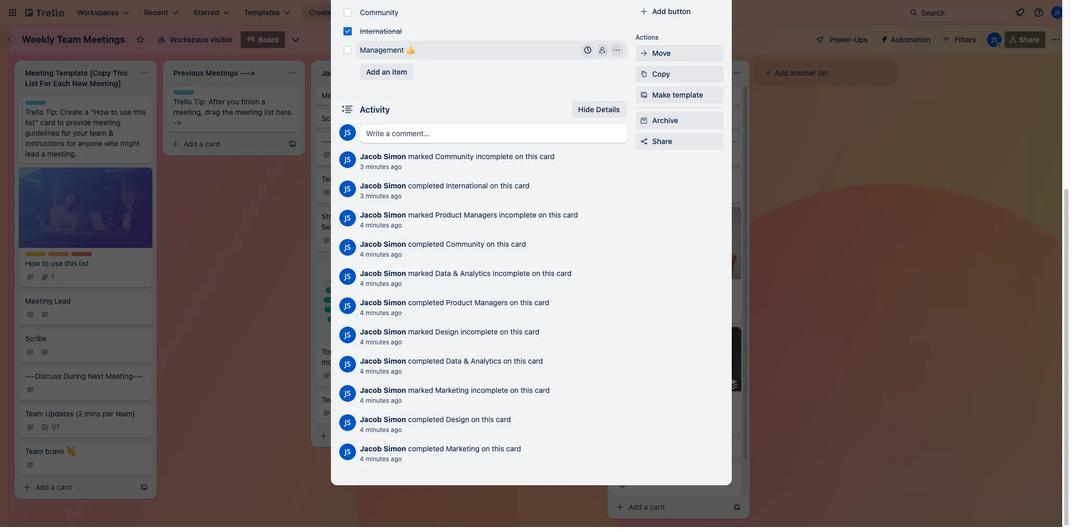 Task type: describe. For each thing, give the bounding box(es) containing it.
add another list link
[[759, 65, 893, 81]]

archive
[[652, 116, 678, 125]]

simon for jacob simon completed international on this card 3 minutes ago
[[384, 181, 406, 190]]

- inside topic clusters - making our content more... clustery
[[370, 347, 374, 356]]

data for completed
[[446, 357, 462, 365]]

minutes inside jacob simon completed community on this card 4 minutes ago
[[366, 251, 389, 258]]

January 30th text field
[[315, 65, 430, 81]]

move
[[652, 49, 671, 57]]

ago inside jacob simon completed marketing on this card 4 minutes ago
[[391, 455, 402, 463]]

minutes inside jacob simon completed design on this card 4 minutes ago
[[366, 426, 389, 434]]

2
[[348, 372, 352, 379]]

minutes inside jacob simon marked data & analytics incomplete on this card 4 minutes ago
[[366, 280, 389, 288]]

this inside jacob simon marked product managers incomplete on this card 4 minutes ago
[[549, 210, 561, 219]]

4 inside jacob simon completed design on this card 4 minutes ago
[[360, 426, 364, 434]]

0 vertical spatial for
[[61, 128, 71, 137]]

card inside jacob simon marked marketing incomplete on this card 4 minutes ago
[[535, 386, 550, 395]]

simon for jacob simon completed data & analytics on this card 4 minutes ago
[[384, 357, 406, 365]]

this inside jacob simon completed data & analytics on this card 4 minutes ago
[[514, 357, 526, 365]]

marked for marketing
[[408, 386, 433, 395]]

add another list
[[775, 68, 828, 77]]

0 horizontal spatial meeting lead link
[[19, 292, 152, 325]]

team bravo 👏 for ---discuss during next meeting---
[[25, 447, 76, 456]]

4 minutes ago link for jacob simon marked design incomplete on this card 4 minutes ago
[[360, 338, 402, 346]]

clusters
[[342, 347, 368, 356]]

who
[[104, 139, 118, 148]]

simon for jacob simon completed design on this card 4 minutes ago
[[384, 415, 406, 424]]

completed for international
[[408, 181, 444, 190]]

your
[[73, 128, 88, 137]]

4 inside jacob simon marked design incomplete on this card 4 minutes ago
[[360, 338, 364, 346]]

customize views image
[[290, 34, 301, 45]]

4 inside jacob simon completed marketing on this card 4 minutes ago
[[360, 455, 364, 463]]

card inside jacob simon completed international on this card 3 minutes ago
[[515, 181, 530, 190]]

meeting,
[[173, 108, 203, 116]]

4 inside jacob simon marked product managers incomplete on this card 4 minutes ago
[[360, 221, 364, 229]]

sm image inside archive link
[[639, 115, 649, 126]]

board
[[258, 35, 279, 44]]

3 minutes ago link for completed
[[360, 192, 402, 200]]

jacob simon completed marketing on this card 4 minutes ago
[[360, 444, 521, 463]]

team inside text box
[[57, 34, 81, 45]]

this inside jacob simon completed product managers on this card 4 minutes ago
[[520, 298, 533, 307]]

4 minutes ago link for jacob simon marked marketing incomplete on this card 4 minutes ago
[[360, 397, 402, 405]]

this inside jacob simon completed community on this card 4 minutes ago
[[497, 240, 509, 249]]

card inside jacob simon completed community on this card 4 minutes ago
[[511, 240, 526, 249]]

add a card for 'create from template…' image for trello tip: after you finish a meeting, drag the meeting list here. ->
[[184, 139, 220, 148]]

update inside 'link'
[[481, 212, 506, 221]]

sm image inside the make template link
[[639, 90, 649, 100]]

0 vertical spatial share button
[[1005, 31, 1046, 48]]

how
[[25, 259, 40, 268]]

4 minutes ago link for jacob simon completed product managers on this card 4 minutes ago
[[360, 309, 402, 317]]

primary element
[[0, 0, 1070, 25]]

jacob simon (jacobsimon16) image for data
[[339, 268, 356, 285]]

- inside trello tip: after you finish a meeting, drag the meeting list here. ->
[[173, 118, 177, 127]]

ups
[[854, 35, 868, 44]]

community for marked
[[435, 152, 474, 161]]

add inside "button"
[[652, 7, 666, 16]]

jacob simon marked marketing incomplete on this card 4 minutes ago
[[360, 386, 550, 405]]

ago inside jacob simon marked community incomplete on this card 3 minutes ago
[[391, 163, 402, 171]]

influence
[[354, 212, 385, 221]]

automation button
[[876, 31, 937, 48]]

list"
[[25, 118, 38, 127]]

this inside jacob simon completed international on this card 3 minutes ago
[[500, 181, 513, 190]]

4 inside jacob simon marked data & analytics incomplete on this card 4 minutes ago
[[360, 280, 364, 288]]

web summit conference update link
[[464, 230, 597, 249]]

on inside jacob simon marked marketing incomplete on this card 4 minutes ago
[[510, 386, 519, 395]]

👏 for ---discuss during next meeting---
[[66, 447, 76, 456]]

add a card for bottom 'create from template…' image
[[629, 503, 665, 512]]

jacob simon marked product managers incomplete on this card 4 minutes ago
[[360, 210, 578, 229]]

1 vertical spatial share
[[652, 137, 672, 146]]

on inside jacob simon completed marketing on this card 4 minutes ago
[[482, 444, 490, 453]]

marked for product
[[408, 210, 433, 219]]

power-ups button
[[809, 31, 874, 48]]

jacob for jacob simon marked data & analytics incomplete on this card 4 minutes ago
[[360, 269, 382, 278]]

add button button
[[636, 3, 723, 20]]

simon for jacob simon completed product managers on this card 4 minutes ago
[[384, 298, 406, 307]]

0 vertical spatial 👏
[[511, 296, 520, 304]]

drag
[[205, 108, 220, 116]]

add an item
[[366, 67, 407, 76]]

use inside trello tip: create a "how to use this list" card to provide meeting guidelines for your team & instructions for anyone who might lead a meeting.
[[120, 108, 132, 116]]

meeting for january 16th text field
[[618, 91, 646, 100]]

an
[[382, 67, 390, 76]]

design for marked
[[435, 327, 459, 336]]

jacob for jacob simon completed community on this card 4 minutes ago
[[360, 240, 382, 249]]

weekly
[[22, 34, 55, 45]]

hide
[[578, 105, 594, 114]]

list inside trello tip: after you finish a meeting, drag the meeting list here. ->
[[264, 108, 274, 116]]

make
[[652, 90, 671, 99]]

trello tip: create a "how to use this list" card to provide meeting guidelines for your team & instructions for anyone who might lead a meeting. link
[[19, 97, 152, 163]]

here.
[[276, 108, 293, 116]]

this inside jacob simon marked community incomplete on this card 3 minutes ago
[[526, 152, 538, 161]]

copy
[[652, 69, 670, 78]]

4 inside jacob simon completed data & analytics on this card 4 minutes ago
[[360, 368, 364, 375]]

4 minutes ago link for jacob simon completed data & analytics on this card 4 minutes ago
[[360, 368, 402, 375]]

finish
[[241, 97, 259, 106]]

add inside "link"
[[775, 68, 788, 77]]

create button
[[303, 4, 338, 21]]

create from template… image for trello tip: create a "how to use this list" card to provide meeting guidelines for your team & instructions for anyone who might lead a meeting.
[[140, 483, 148, 492]]

minutes inside jacob simon completed marketing on this card 4 minutes ago
[[366, 455, 389, 463]]

more...
[[322, 357, 345, 366]]

card inside jacob simon completed product managers on this card 4 minutes ago
[[535, 298, 550, 307]]

anyone
[[78, 139, 102, 148]]

jacob simon completed design on this card 4 minutes ago
[[360, 415, 511, 434]]

jacob for jacob simon marked product managers incomplete on this card 4 minutes ago
[[360, 210, 382, 219]]

on inside jacob simon completed product managers on this card 4 minutes ago
[[510, 298, 518, 307]]

team bravo 👏 link for strategic influence at work: training seminar takeaways
[[315, 390, 449, 424]]

January 16th text field
[[612, 65, 727, 81]]

jacob simon (jacobsimon16) image for jacob simon marked community incomplete on this card 3 minutes ago
[[339, 151, 356, 168]]

web summit conference update
[[470, 235, 580, 244]]

4 inside jacob simon completed community on this card 4 minutes ago
[[360, 251, 364, 258]]

team updates (2 mins per team) link
[[612, 170, 741, 203]]

lead for january 30th text field
[[351, 91, 367, 100]]

actions
[[636, 33, 659, 41]]

ago inside jacob simon completed design on this card 4 minutes ago
[[391, 426, 402, 434]]

jacob simon (jacobsimon16) image for jacob simon completed design on this card 4 minutes ago
[[339, 415, 356, 431]]

marked for community
[[408, 152, 433, 161]]

incomplete inside jacob simon marked product managers incomplete on this card 4 minutes ago
[[499, 210, 537, 219]]

trello tip: after you finish a meeting, drag the meeting list here. ->
[[173, 97, 293, 127]]

on inside jacob simon completed design on this card 4 minutes ago
[[471, 415, 480, 424]]

trello for trello tip: create a "how to use this list" card to provide meeting guidelines for your team & instructions for anyone who might lead a meeting.
[[25, 108, 44, 116]]

ago inside jacob simon marked product managers incomplete on this card 4 minutes ago
[[391, 221, 402, 229]]

move link
[[636, 45, 723, 62]]

ago inside jacob simon completed product managers on this card 4 minutes ago
[[391, 309, 402, 317]]

jacob for jacob simon marked community incomplete on this card 3 minutes ago
[[360, 152, 382, 161]]

guidelines
[[25, 128, 59, 137]]

board link
[[241, 31, 285, 48]]

on inside jacob simon completed international on this card 3 minutes ago
[[490, 181, 498, 190]]

ago inside jacob simon completed international on this card 3 minutes ago
[[391, 192, 402, 200]]

meeting lead link for january 16th text field
[[612, 86, 741, 105]]

simon for jacob simon marked data & analytics incomplete on this card 4 minutes ago
[[384, 269, 406, 278]]

star or unstar board image
[[136, 36, 145, 44]]

copy link
[[636, 66, 723, 82]]

ago inside jacob simon marked design incomplete on this card 4 minutes ago
[[391, 338, 402, 346]]

clustery
[[347, 357, 374, 366]]

>
[[177, 118, 181, 127]]

meeting lead link for january 30th text field
[[315, 86, 449, 105]]

simon for jacob simon marked marketing incomplete on this card 4 minutes ago
[[384, 386, 406, 395]]

2 horizontal spatial team bravo 👏 link
[[464, 291, 597, 324]]

topic clusters - making our content more... clustery
[[322, 347, 441, 366]]

1/7
[[51, 423, 60, 431]]

details
[[596, 105, 620, 114]]

community for completed
[[446, 240, 485, 249]]

make template link
[[636, 87, 723, 103]]

completed for data
[[408, 357, 444, 365]]

3 inside jacob simon marked community incomplete on this card 3 minutes ago
[[360, 163, 364, 171]]

archive link
[[636, 112, 723, 129]]

weekly team meetings
[[22, 34, 125, 45]]

add an item button
[[360, 64, 414, 80]]

card inside trello tip: create a "how to use this list" card to provide meeting guidelines for your team & instructions for anyone who might lead a meeting.
[[40, 118, 55, 127]]

sm image inside the move link
[[639, 48, 649, 58]]

card inside jacob simon marked product managers incomplete on this card 4 minutes ago
[[563, 210, 578, 219]]

completed for design
[[408, 415, 444, 424]]

web
[[470, 235, 485, 244]]

0 horizontal spatial to
[[42, 259, 49, 268]]

automation
[[891, 35, 931, 44]]

jacob simon completed product managers on this card 4 minutes ago
[[360, 298, 550, 317]]

sm image inside add another list "link"
[[763, 68, 774, 78]]

on inside jacob simon completed data & analytics on this card 4 minutes ago
[[503, 357, 512, 365]]

minutes inside jacob simon completed international on this card 3 minutes ago
[[366, 192, 389, 200]]

trello tip: create a "how to use this list" card to provide meeting guidelines for your team & instructions for anyone who might lead a meeting.
[[25, 108, 146, 158]]

scribe for january 30th text field
[[322, 114, 343, 123]]

item
[[392, 67, 407, 76]]

sm image inside strategic influence at work: training seminar takeaways link
[[322, 235, 332, 246]]

workspace visible
[[170, 35, 232, 44]]

jacob simon (jacobsimon16) image for product
[[339, 210, 356, 227]]

sm image inside copy link
[[639, 69, 649, 79]]

4 inside jacob simon marked marketing incomplete on this card 4 minutes ago
[[360, 397, 364, 405]]

minutes inside jacob simon completed product managers on this card 4 minutes ago
[[366, 309, 389, 317]]

template
[[673, 90, 703, 99]]

scribe link for january 30th text field
[[315, 109, 449, 128]]

visible
[[210, 35, 232, 44]]

on inside jacob simon marked design incomplete on this card 4 minutes ago
[[500, 327, 508, 336]]

bravo for ---discuss during next meeting---
[[45, 447, 64, 456]]

hide details
[[578, 105, 620, 114]]

marketing for marked
[[435, 386, 469, 395]]

create from template… image for trello tip: after you finish a meeting, drag the meeting list here. ->
[[288, 140, 297, 148]]

jacob simon completed data & analytics on this card 4 minutes ago
[[360, 357, 543, 375]]

meeting lead for meeting lead link for january 30th text field
[[322, 91, 367, 100]]

a inside trello tip: after you finish a meeting, drag the meeting list here. ->
[[261, 97, 265, 106]]

minutes inside jacob simon marked community incomplete on this card 3 minutes ago
[[366, 163, 389, 171]]

minutes inside jacob simon marked product managers incomplete on this card 4 minutes ago
[[366, 221, 389, 229]]

incomplete for marketing
[[471, 386, 508, 395]]

jacob simon completed community on this card 4 minutes ago
[[360, 240, 526, 258]]

management
[[360, 45, 406, 54]]

1 horizontal spatial update
[[556, 235, 580, 244]]

2 horizontal spatial bravo
[[490, 296, 509, 304]]

how to use this list
[[25, 259, 89, 268]]

on inside jacob simon completed community on this card 4 minutes ago
[[487, 240, 495, 249]]

the
[[222, 108, 233, 116]]

takeaways
[[351, 222, 387, 231]]

0 notifications image
[[1014, 6, 1027, 19]]

filters button
[[939, 31, 979, 48]]

design for completed
[[446, 415, 469, 424]]

jacob simon marked design incomplete on this card 4 minutes ago
[[360, 327, 540, 346]]

incomplete for design
[[461, 327, 498, 336]]

& for completed
[[464, 357, 469, 365]]

card inside jacob simon marked data & analytics incomplete on this card 4 minutes ago
[[557, 269, 572, 278]]

you
[[227, 97, 239, 106]]

marketing for completed
[[446, 444, 480, 453]]

Meeting Template [Copy This List For Each New Meeting] text field
[[19, 65, 134, 92]]

0 vertical spatial team bravo 👏
[[470, 296, 520, 304]]

4 minutes ago link for jacob simon completed design on this card 4 minutes ago
[[360, 426, 402, 434]]

1 vertical spatial use
[[51, 259, 63, 268]]

4 inside jacob simon completed product managers on this card 4 minutes ago
[[360, 309, 364, 317]]

make template
[[652, 90, 703, 99]]

Search field
[[918, 5, 1009, 20]]

add a card link for 'create from template…' image corresponding to trello tip: create a "how to use this list" card to provide meeting guidelines for your team & instructions for anyone who might lead a meeting.
[[19, 480, 136, 495]]

jacob simon (jacobsimon16) image for jacob simon completed product managers on this card 4 minutes ago
[[339, 298, 356, 314]]

product for marked
[[435, 210, 462, 219]]

0 horizontal spatial scribe link
[[19, 329, 152, 363]]

meeting inside trello tip: create a "how to use this list" card to provide meeting guidelines for your team & instructions for anyone who might lead a meeting.
[[93, 118, 120, 127]]

jacob simon (jacobsimon16) image for jacob simon marked marketing incomplete on this card 4 minutes ago
[[339, 385, 356, 402]]

jacob simon (jacobsimon16) image for jacob simon completed data & analytics on this card 4 minutes ago
[[339, 356, 356, 373]]

incomplete inside jacob simon marked data & analytics incomplete on this card 4 minutes ago
[[493, 269, 530, 278]]

1 vertical spatial for
[[67, 139, 76, 148]]

thumbsup image
[[406, 45, 415, 54]]

ago inside jacob simon marked data & analytics incomplete on this card 4 minutes ago
[[391, 280, 402, 288]]



Task type: locate. For each thing, give the bounding box(es) containing it.
provide
[[66, 118, 91, 127]]

1 jacob from the top
[[360, 152, 382, 161]]

& inside trello tip: create a "how to use this list" card to provide meeting guidelines for your team & instructions for anyone who might lead a meeting.
[[108, 128, 114, 137]]

1 horizontal spatial meeting lead link
[[315, 86, 449, 105]]

design inside jacob simon marked design incomplete on this card 4 minutes ago
[[435, 327, 459, 336]]

use
[[120, 108, 132, 116], [51, 259, 63, 268]]

1 vertical spatial analytics
[[471, 357, 502, 365]]

1 vertical spatial create
[[60, 108, 83, 116]]

ago inside jacob simon completed data & analytics on this card 4 minutes ago
[[391, 368, 402, 375]]

on inside jacob simon marked community incomplete on this card 3 minutes ago
[[515, 152, 524, 161]]

this inside jacob simon completed marketing on this card 4 minutes ago
[[492, 444, 504, 453]]

data inside jacob simon completed data & analytics on this card 4 minutes ago
[[446, 357, 462, 365]]

1 vertical spatial community
[[435, 152, 474, 161]]

jacob simon (jacobsimon16) image
[[1052, 6, 1064, 19], [987, 32, 1002, 47], [339, 124, 356, 141], [339, 151, 356, 168], [339, 181, 356, 197], [339, 239, 356, 256], [339, 298, 356, 314], [339, 356, 356, 373], [339, 385, 356, 402], [339, 415, 356, 431], [339, 444, 356, 461]]

0 vertical spatial meeting
[[235, 108, 262, 116]]

simon for jacob simon marked community incomplete on this card 3 minutes ago
[[384, 152, 406, 161]]

might
[[120, 139, 139, 148]]

jacob simon (jacobsimon16) image for jacob simon completed international on this card 3 minutes ago
[[339, 181, 356, 197]]

4 minutes ago link for jacob simon marked data & analytics incomplete on this card 4 minutes ago
[[360, 280, 402, 288]]

5 marked from the top
[[408, 386, 433, 395]]

3 4 from the top
[[360, 280, 364, 288]]

trello up list"
[[25, 108, 44, 116]]

1 vertical spatial bravo
[[342, 395, 361, 404]]

4 4 minutes ago link from the top
[[360, 309, 402, 317]]

0 horizontal spatial meeting lead
[[25, 296, 71, 305]]

11 simon from the top
[[384, 444, 406, 453]]

marketing
[[435, 386, 469, 395], [446, 444, 480, 453]]

add a card link for 'create from template…' image for trello tip: after you finish a meeting, drag the meeting list here. ->
[[167, 137, 284, 151]]

1 simon from the top
[[384, 152, 406, 161]]

share button
[[1005, 31, 1046, 48], [636, 133, 723, 150]]

managers inside jacob simon marked product managers incomplete on this card 4 minutes ago
[[464, 210, 497, 219]]

scribe link
[[315, 109, 449, 128], [612, 109, 741, 128], [19, 329, 152, 363]]

card inside jacob simon marked community incomplete on this card 3 minutes ago
[[540, 152, 555, 161]]

on
[[515, 152, 524, 161], [490, 181, 498, 190], [539, 210, 547, 219], [487, 240, 495, 249], [532, 269, 541, 278], [510, 298, 518, 307], [500, 327, 508, 336], [503, 357, 512, 365], [510, 386, 519, 395], [471, 415, 480, 424], [482, 444, 490, 453]]

0 vertical spatial share
[[1020, 35, 1040, 44]]

& inside jacob simon completed data & analytics on this card 4 minutes ago
[[464, 357, 469, 365]]

0 vertical spatial managers
[[464, 210, 497, 219]]

1 vertical spatial tip:
[[46, 108, 58, 116]]

meeting up details
[[618, 91, 646, 100]]

product down jacob simon completed international on this card 3 minutes ago
[[435, 210, 462, 219]]

1 3 from the top
[[360, 163, 364, 171]]

this inside jacob simon completed design on this card 4 minutes ago
[[482, 415, 494, 424]]

trello
[[173, 97, 192, 106], [25, 108, 44, 116]]

on inside jacob simon marked data & analytics incomplete on this card 4 minutes ago
[[532, 269, 541, 278]]

marked inside jacob simon marked product managers incomplete on this card 4 minutes ago
[[408, 210, 433, 219]]

1 4 from the top
[[360, 221, 364, 229]]

4 minutes ago link for jacob simon completed marketing on this card 4 minutes ago
[[360, 455, 402, 463]]

meeting lead link down 1
[[19, 292, 152, 325]]

2 3 from the top
[[360, 192, 364, 200]]

marked down jacob simon completed community on this card 4 minutes ago
[[408, 269, 433, 278]]

4 marked from the top
[[408, 327, 433, 336]]

👏
[[511, 296, 520, 304], [363, 395, 372, 404], [66, 447, 76, 456]]

marked up jacob simon completed design on this card 4 minutes ago
[[408, 386, 433, 395]]

design down jacob simon completed product managers on this card 4 minutes ago
[[435, 327, 459, 336]]

1 horizontal spatial &
[[453, 269, 458, 278]]

1 horizontal spatial trello
[[173, 97, 192, 106]]

2 vertical spatial team bravo 👏
[[25, 447, 76, 456]]

4 4 from the top
[[360, 309, 364, 317]]

1 ago from the top
[[391, 163, 402, 171]]

8 jacob from the top
[[360, 357, 382, 365]]

use up 1
[[51, 259, 63, 268]]

list left the here. in the left top of the page
[[264, 108, 274, 116]]

8 minutes from the top
[[366, 368, 389, 375]]

2 simon from the top
[[384, 181, 406, 190]]

3 4 minutes ago link from the top
[[360, 280, 402, 288]]

add
[[652, 7, 666, 16], [366, 67, 380, 76], [775, 68, 788, 77], [184, 139, 197, 148], [480, 332, 494, 340], [332, 431, 346, 440], [36, 483, 49, 492], [629, 503, 642, 512]]

4 simon from the top
[[384, 240, 406, 249]]

7 4 minutes ago link from the top
[[360, 397, 402, 405]]

this inside jacob simon marked marketing incomplete on this card 4 minutes ago
[[521, 386, 533, 395]]

community inside jacob simon marked community incomplete on this card 3 minutes ago
[[435, 152, 474, 161]]

create inside button
[[309, 8, 332, 17]]

1 horizontal spatial meeting
[[322, 91, 349, 100]]

sm image
[[639, 48, 649, 58], [763, 68, 774, 78], [639, 115, 649, 126], [170, 139, 181, 149], [322, 150, 332, 160], [470, 150, 480, 160], [336, 187, 347, 198], [470, 187, 480, 198], [322, 235, 332, 246], [40, 272, 50, 282], [470, 309, 480, 319], [25, 309, 36, 320], [40, 309, 50, 320], [336, 370, 347, 381], [40, 422, 50, 433], [25, 460, 36, 470], [615, 502, 626, 513]]

mins
[[381, 174, 397, 183], [529, 174, 545, 183], [678, 174, 694, 183], [85, 409, 101, 418]]

9 minutes from the top
[[366, 397, 389, 405]]

1 vertical spatial share button
[[636, 133, 723, 150]]

jacob for jacob simon marked marketing incomplete on this card 4 minutes ago
[[360, 386, 382, 395]]

&
[[108, 128, 114, 137], [453, 269, 458, 278], [464, 357, 469, 365]]

4 completed from the top
[[408, 357, 444, 365]]

bravo down jacob simon marked data & analytics incomplete on this card 4 minutes ago at the bottom of the page
[[490, 296, 509, 304]]

incomplete inside jacob simon marked community incomplete on this card 3 minutes ago
[[476, 152, 513, 161]]

9 4 from the top
[[360, 455, 364, 463]]

2 vertical spatial 👏
[[66, 447, 76, 456]]

6/6 up strategic
[[348, 188, 358, 196]]

simon inside jacob simon marked design incomplete on this card 4 minutes ago
[[384, 327, 406, 336]]

6/6 up pr update
[[496, 188, 506, 196]]

topic
[[322, 347, 340, 356]]

1 vertical spatial design
[[446, 415, 469, 424]]

analytics down jacob simon marked design incomplete on this card 4 minutes ago
[[471, 357, 502, 365]]

discuss
[[332, 137, 358, 146], [480, 137, 506, 146], [628, 137, 655, 146], [35, 372, 62, 380]]

0 vertical spatial create from template… image
[[288, 140, 297, 148]]

Previous Meetings ---> text field
[[167, 65, 282, 81]]

bravo down the 2
[[342, 395, 361, 404]]

lead for january 16th text field
[[648, 91, 664, 100]]

managers inside jacob simon completed product managers on this card 4 minutes ago
[[475, 298, 508, 307]]

6 simon from the top
[[384, 298, 406, 307]]

lead down copy
[[648, 91, 664, 100]]

0 vertical spatial &
[[108, 128, 114, 137]]

3 completed from the top
[[408, 298, 444, 307]]

6/6 for pr update 'link'
[[496, 188, 506, 196]]

8 simon from the top
[[384, 357, 406, 365]]

meeting down finish
[[235, 108, 262, 116]]

another
[[790, 68, 816, 77]]

meeting lead link down add an item button
[[315, 86, 449, 105]]

strategic influence at work: training seminar takeaways link
[[315, 207, 449, 251]]

9 4 minutes ago link from the top
[[360, 455, 402, 463]]

0 horizontal spatial international
[[360, 27, 402, 36]]

1 horizontal spatial scribe link
[[315, 109, 449, 128]]

5 completed from the top
[[408, 415, 444, 424]]

6 completed from the top
[[408, 444, 444, 453]]

meeting lead down 1
[[25, 296, 71, 305]]

9 simon from the top
[[384, 386, 406, 395]]

2 3 minutes ago link from the top
[[360, 192, 402, 200]]

filters
[[955, 35, 976, 44]]

2 horizontal spatial list
[[818, 68, 828, 77]]

managers
[[464, 210, 497, 219], [475, 298, 508, 307]]

0 vertical spatial to
[[111, 108, 118, 116]]

1 vertical spatial meeting
[[93, 118, 120, 127]]

tip: for create
[[46, 108, 58, 116]]

1 horizontal spatial team bravo 👏
[[322, 395, 372, 404]]

bravo
[[490, 296, 509, 304], [342, 395, 361, 404], [45, 447, 64, 456]]

data down jacob simon completed community on this card 4 minutes ago
[[435, 269, 451, 278]]

0 horizontal spatial team bravo 👏 link
[[19, 442, 152, 475]]

design inside jacob simon completed design on this card 4 minutes ago
[[446, 415, 469, 424]]

1 horizontal spatial tip:
[[194, 97, 207, 106]]

1 vertical spatial &
[[453, 269, 458, 278]]

pr update
[[470, 212, 506, 221]]

completed for product
[[408, 298, 444, 307]]

card inside jacob simon completed marketing on this card 4 minutes ago
[[506, 444, 521, 453]]

7 minutes from the top
[[366, 338, 389, 346]]

international down jacob simon marked community incomplete on this card 3 minutes ago
[[446, 181, 488, 190]]

3 jacob simon (jacobsimon16) image from the top
[[339, 327, 356, 344]]

2 vertical spatial community
[[446, 240, 485, 249]]

0 vertical spatial international
[[360, 27, 402, 36]]

jacob simon marked data & analytics incomplete on this card 4 minutes ago
[[360, 269, 572, 288]]

add a card for 'create from template…' image corresponding to trello tip: create a "how to use this list" card to provide meeting guidelines for your team & instructions for anyone who might lead a meeting.
[[36, 483, 72, 492]]

conference
[[515, 235, 554, 244]]

community up management
[[360, 8, 399, 17]]

1 vertical spatial managers
[[475, 298, 508, 307]]

completed up jacob simon marked design incomplete on this card 4 minutes ago
[[408, 298, 444, 307]]

jacob simon marked community incomplete on this card 3 minutes ago
[[360, 152, 555, 171]]

completed inside jacob simon completed product managers on this card 4 minutes ago
[[408, 298, 444, 307]]

jacob inside jacob simon completed community on this card 4 minutes ago
[[360, 240, 382, 249]]

1 horizontal spatial scribe
[[322, 114, 343, 123]]

1 horizontal spatial meeting lead
[[322, 91, 367, 100]]

international inside jacob simon completed international on this card 3 minutes ago
[[446, 181, 488, 190]]

open information menu image
[[1034, 7, 1044, 18]]

0 vertical spatial update
[[481, 212, 506, 221]]

6 jacob from the top
[[360, 298, 382, 307]]

8 ago from the top
[[391, 368, 402, 375]]

completed inside jacob simon completed community on this card 4 minutes ago
[[408, 240, 444, 249]]

power-
[[830, 35, 854, 44]]

marked inside jacob simon marked community incomplete on this card 3 minutes ago
[[408, 152, 433, 161]]

0 vertical spatial bravo
[[490, 296, 509, 304]]

completed down jacob simon completed design on this card 4 minutes ago
[[408, 444, 444, 453]]

create from template… image
[[288, 140, 297, 148], [140, 483, 148, 492], [733, 503, 741, 512]]

share button down 0 notifications icon
[[1005, 31, 1046, 48]]

card inside jacob simon completed data & analytics on this card 4 minutes ago
[[528, 357, 543, 365]]

share left show menu icon
[[1020, 35, 1040, 44]]

analytics down web
[[460, 269, 491, 278]]

incomplete down jacob simon completed product managers on this card 4 minutes ago
[[461, 327, 498, 336]]

sm image
[[612, 45, 622, 55], [639, 69, 649, 79], [639, 90, 649, 100], [322, 187, 332, 198], [485, 187, 495, 198], [470, 271, 480, 281], [25, 272, 36, 282], [467, 331, 477, 341], [25, 347, 36, 357], [40, 347, 50, 357], [322, 370, 332, 381], [25, 385, 36, 395], [322, 408, 332, 419], [25, 422, 36, 433], [318, 431, 329, 441], [618, 480, 629, 491], [22, 482, 32, 493]]

2 vertical spatial team bravo 👏 link
[[19, 442, 152, 475]]

0 horizontal spatial update
[[481, 212, 506, 221]]

11 minutes from the top
[[366, 455, 389, 463]]

meeting down january 30th text field
[[322, 91, 349, 100]]

team bravo 👏 down jacob simon marked data & analytics incomplete on this card 4 minutes ago at the bottom of the page
[[470, 296, 520, 304]]

lead down how to use this list
[[54, 296, 71, 305]]

1 vertical spatial 3
[[360, 192, 364, 200]]

& for marked
[[453, 269, 458, 278]]

1 vertical spatial 👏
[[363, 395, 372, 404]]

2 ago from the top
[[391, 192, 402, 200]]

team
[[57, 34, 81, 45], [322, 174, 340, 183], [470, 174, 488, 183], [618, 174, 636, 183], [470, 296, 488, 304], [322, 395, 340, 404], [25, 409, 43, 418], [25, 447, 43, 456]]

7 simon from the top
[[384, 327, 406, 336]]

meeting for january 30th text field
[[322, 91, 349, 100]]

0 horizontal spatial list
[[79, 259, 89, 268]]

product for completed
[[446, 298, 473, 307]]

1 horizontal spatial share
[[1020, 35, 1040, 44]]

this inside jacob simon marked design incomplete on this card 4 minutes ago
[[510, 327, 523, 336]]

8 4 from the top
[[360, 426, 364, 434]]

👏 for strategic influence at work: training seminar takeaways
[[363, 395, 372, 404]]

analytics
[[460, 269, 491, 278], [471, 357, 502, 365]]

community
[[360, 8, 399, 17], [435, 152, 474, 161], [446, 240, 485, 249]]

0 horizontal spatial team bravo 👏
[[25, 447, 76, 456]]

0 vertical spatial team bravo 👏 link
[[464, 291, 597, 324]]

3 ago from the top
[[391, 221, 402, 229]]

product inside jacob simon marked product managers incomplete on this card 4 minutes ago
[[435, 210, 462, 219]]

1 vertical spatial to
[[57, 118, 64, 127]]

4
[[360, 221, 364, 229], [360, 251, 364, 258], [360, 280, 364, 288], [360, 309, 364, 317], [360, 338, 364, 346], [360, 368, 364, 375], [360, 397, 364, 405], [360, 426, 364, 434], [360, 455, 364, 463]]

6/6 for strategic influence at work: training seminar takeaways link
[[348, 188, 358, 196]]

2 horizontal spatial create from template… image
[[733, 503, 741, 512]]

share
[[1020, 35, 1040, 44], [652, 137, 672, 146]]

7 jacob from the top
[[360, 327, 382, 336]]

1 horizontal spatial lead
[[351, 91, 367, 100]]

6 4 minutes ago link from the top
[[360, 368, 402, 375]]

6 4 from the top
[[360, 368, 364, 375]]

1 vertical spatial product
[[446, 298, 473, 307]]

managers up web
[[464, 210, 497, 219]]

incomplete down write a comment text field
[[476, 152, 513, 161]]

update right pr at the left of page
[[481, 212, 506, 221]]

completed for community
[[408, 240, 444, 249]]

work:
[[396, 212, 416, 221]]

2 horizontal spatial to
[[111, 108, 118, 116]]

strategic influence at work: training seminar takeaways
[[322, 212, 445, 231]]

update right conference
[[556, 235, 580, 244]]

0 horizontal spatial share
[[652, 137, 672, 146]]

0 horizontal spatial lead
[[54, 296, 71, 305]]

1 vertical spatial create from template… image
[[140, 483, 148, 492]]

team updates (2 mins per team)
[[322, 174, 432, 183], [470, 174, 580, 183], [618, 174, 728, 183], [25, 409, 135, 418]]

completed
[[408, 181, 444, 190], [408, 240, 444, 249], [408, 298, 444, 307], [408, 357, 444, 365], [408, 415, 444, 424], [408, 444, 444, 453]]

Board name text field
[[17, 31, 130, 48]]

1 minutes from the top
[[366, 163, 389, 171]]

0 vertical spatial list
[[818, 68, 828, 77]]

international up management
[[360, 27, 402, 36]]

trello inside trello tip: create a "how to use this list" card to provide meeting guidelines for your team & instructions for anyone who might lead a meeting.
[[25, 108, 44, 116]]

6 ago from the top
[[391, 309, 402, 317]]

0 vertical spatial 3 minutes ago link
[[360, 163, 402, 171]]

tip: up meeting,
[[194, 97, 207, 106]]

analytics for on this card
[[471, 357, 502, 365]]

2 vertical spatial create from template… image
[[733, 503, 741, 512]]

analytics for incomplete on this card
[[460, 269, 491, 278]]

8 4 minutes ago link from the top
[[360, 426, 402, 434]]

jacob for jacob simon completed marketing on this card 4 minutes ago
[[360, 444, 382, 453]]

add a card link for bottom 'create from template…' image
[[612, 500, 729, 515]]

completed inside jacob simon completed design on this card 4 minutes ago
[[408, 415, 444, 424]]

6 minutes from the top
[[366, 309, 389, 317]]

lead up activity
[[351, 91, 367, 100]]

jacob inside jacob simon marked community incomplete on this card 3 minutes ago
[[360, 152, 382, 161]]

meeting down '"how'
[[93, 118, 120, 127]]

for left your
[[61, 128, 71, 137]]

analytics inside jacob simon marked data & analytics incomplete on this card 4 minutes ago
[[460, 269, 491, 278]]

4 minutes from the top
[[366, 251, 389, 258]]

to left the provide
[[57, 118, 64, 127]]

simon inside jacob simon completed marketing on this card 4 minutes ago
[[384, 444, 406, 453]]

incomplete up web summit conference update
[[499, 210, 537, 219]]

completed down training
[[408, 240, 444, 249]]

5 4 from the top
[[360, 338, 364, 346]]

marked right 'at'
[[408, 210, 433, 219]]

simon inside jacob simon completed design on this card 4 minutes ago
[[384, 415, 406, 424]]

1 vertical spatial data
[[446, 357, 462, 365]]

5 simon from the top
[[384, 269, 406, 278]]

1 horizontal spatial use
[[120, 108, 132, 116]]

1 6/6 from the left
[[348, 188, 358, 196]]

simon for jacob simon marked product managers incomplete on this card 4 minutes ago
[[384, 210, 406, 219]]

marked for data
[[408, 269, 433, 278]]

jacob for jacob simon completed product managers on this card 4 minutes ago
[[360, 298, 382, 307]]

0 horizontal spatial &
[[108, 128, 114, 137]]

scribe for january 16th text field
[[618, 114, 640, 123]]

meetings
[[83, 34, 125, 45]]

team bravo 👏 link for ---discuss during next meeting---
[[19, 442, 152, 475]]

team bravo 👏 down 1/7
[[25, 447, 76, 456]]

1 horizontal spatial list
[[264, 108, 274, 116]]

simon for jacob simon completed marketing on this card 4 minutes ago
[[384, 444, 406, 453]]

ago inside jacob simon completed community on this card 4 minutes ago
[[391, 251, 402, 258]]

jacob for jacob simon marked design incomplete on this card 4 minutes ago
[[360, 327, 382, 336]]

1
[[51, 273, 54, 281]]

jacob for jacob simon completed international on this card 3 minutes ago
[[360, 181, 382, 190]]

1 vertical spatial team bravo 👏
[[322, 395, 372, 404]]

& up who
[[108, 128, 114, 137]]

7 ago from the top
[[391, 338, 402, 346]]

share button down archive link
[[636, 133, 723, 150]]

2 vertical spatial list
[[79, 259, 89, 268]]

to right how
[[42, 259, 49, 268]]

1 completed from the top
[[408, 181, 444, 190]]

0 horizontal spatial create
[[60, 108, 83, 116]]

design
[[435, 327, 459, 336], [446, 415, 469, 424]]

instructions
[[25, 139, 65, 148]]

marked
[[408, 152, 433, 161], [408, 210, 433, 219], [408, 269, 433, 278], [408, 327, 433, 336], [408, 386, 433, 395]]

list right another
[[818, 68, 828, 77]]

summit
[[487, 235, 513, 244]]

2 horizontal spatial meeting
[[618, 91, 646, 100]]

product inside jacob simon completed product managers on this card 4 minutes ago
[[446, 298, 473, 307]]

2 4 minutes ago link from the top
[[360, 251, 402, 258]]

strategic
[[322, 212, 352, 221]]

& down jacob simon completed community on this card 4 minutes ago
[[453, 269, 458, 278]]

0 horizontal spatial 👏
[[66, 447, 76, 456]]

1 marked from the top
[[408, 152, 433, 161]]

0 vertical spatial trello
[[173, 97, 192, 106]]

simon inside jacob simon completed data & analytics on this card 4 minutes ago
[[384, 357, 406, 365]]

for
[[61, 128, 71, 137], [67, 139, 76, 148]]

simon for jacob simon marked design incomplete on this card 4 minutes ago
[[384, 327, 406, 336]]

design down jacob simon marked marketing incomplete on this card 4 minutes ago
[[446, 415, 469, 424]]

5 jacob from the top
[[360, 269, 382, 278]]

managers for on this card
[[475, 298, 508, 307]]

(2
[[372, 174, 379, 183], [520, 174, 528, 183], [669, 174, 676, 183], [76, 409, 83, 418]]

1 4 minutes ago link from the top
[[360, 221, 402, 229]]

marketing inside jacob simon completed marketing on this card 4 minutes ago
[[446, 444, 480, 453]]

6/6
[[348, 188, 358, 196], [496, 188, 506, 196]]

minutes
[[366, 163, 389, 171], [366, 192, 389, 200], [366, 221, 389, 229], [366, 251, 389, 258], [366, 280, 389, 288], [366, 309, 389, 317], [366, 338, 389, 346], [366, 368, 389, 375], [366, 397, 389, 405], [366, 426, 389, 434], [366, 455, 389, 463]]

tip: up guidelines
[[46, 108, 58, 116]]

jacob simon (jacobsimon16) image for jacob simon completed community on this card 4 minutes ago
[[339, 239, 356, 256]]

pr
[[470, 212, 479, 221]]

jacob inside jacob simon completed design on this card 4 minutes ago
[[360, 415, 382, 424]]

this inside trello tip: create a "how to use this list" card to provide meeting guidelines for your team & instructions for anyone who might lead a meeting.
[[134, 108, 146, 116]]

pr update link
[[464, 207, 597, 226]]

community up jacob simon completed international on this card 3 minutes ago
[[435, 152, 474, 161]]

& inside jacob simon marked data & analytics incomplete on this card 4 minutes ago
[[453, 269, 458, 278]]

---discuss during next meeting---
[[322, 137, 440, 146], [470, 137, 588, 146], [618, 137, 736, 146], [25, 372, 143, 380]]

trello for trello tip: after you finish a meeting, drag the meeting list here. ->
[[173, 97, 192, 106]]

2 jacob from the top
[[360, 181, 382, 190]]

0 vertical spatial tip:
[[194, 97, 207, 106]]

marketing down jacob simon completed design on this card 4 minutes ago
[[446, 444, 480, 453]]

jacob for jacob simon completed design on this card 4 minutes ago
[[360, 415, 382, 424]]

to
[[111, 108, 118, 116], [57, 118, 64, 127], [42, 259, 49, 268]]

1 horizontal spatial international
[[446, 181, 488, 190]]

2 horizontal spatial scribe
[[618, 114, 640, 123]]

lead
[[351, 91, 367, 100], [648, 91, 664, 100], [54, 296, 71, 305]]

card inside jacob simon completed design on this card 4 minutes ago
[[496, 415, 511, 424]]

list inside "link"
[[818, 68, 828, 77]]

community down jacob simon marked product managers incomplete on this card 4 minutes ago
[[446, 240, 485, 249]]

incomplete down jacob simon completed data & analytics on this card 4 minutes ago
[[471, 386, 508, 395]]

simon for jacob simon completed community on this card 4 minutes ago
[[384, 240, 406, 249]]

add inside button
[[366, 67, 380, 76]]

show menu image
[[1051, 34, 1061, 45]]

marked up content
[[408, 327, 433, 336]]

jacob inside jacob simon marked data & analytics incomplete on this card 4 minutes ago
[[360, 269, 382, 278]]

4 jacob from the top
[[360, 240, 382, 249]]

bravo for strategic influence at work: training seminar takeaways
[[342, 395, 361, 404]]

minutes inside jacob simon marked marketing incomplete on this card 4 minutes ago
[[366, 397, 389, 405]]

trello tip: after you finish a meeting, drag the meeting list here. -> link
[[167, 86, 301, 132]]

marked up jacob simon completed international on this card 3 minutes ago
[[408, 152, 433, 161]]

incomplete inside jacob simon marked marketing incomplete on this card 4 minutes ago
[[471, 386, 508, 395]]

5 minutes from the top
[[366, 280, 389, 288]]

completed up jacob simon completed marketing on this card 4 minutes ago
[[408, 415, 444, 424]]

completed down content
[[408, 357, 444, 365]]

1 vertical spatial marketing
[[446, 444, 480, 453]]

jacob inside jacob simon marked design incomplete on this card 4 minutes ago
[[360, 327, 382, 336]]

use right '"how'
[[120, 108, 132, 116]]

share down archive
[[652, 137, 672, 146]]

5 ago from the top
[[391, 280, 402, 288]]

simon inside jacob simon completed international on this card 3 minutes ago
[[384, 181, 406, 190]]

team bravo 👏 for strategic influence at work: training seminar takeaways
[[322, 395, 372, 404]]

completed inside jacob simon completed marketing on this card 4 minutes ago
[[408, 444, 444, 453]]

meeting lead down copy
[[618, 91, 664, 100]]

on inside jacob simon marked product managers incomplete on this card 4 minutes ago
[[539, 210, 547, 219]]

1 jacob simon (jacobsimon16) image from the top
[[339, 210, 356, 227]]

"how
[[91, 108, 109, 116]]

scribe link for january 16th text field
[[612, 109, 741, 128]]

ago inside jacob simon marked marketing incomplete on this card 4 minutes ago
[[391, 397, 402, 405]]

11 ago from the top
[[391, 455, 402, 463]]

for down your
[[67, 139, 76, 148]]

2 6/6 from the left
[[496, 188, 506, 196]]

0 vertical spatial marketing
[[435, 386, 469, 395]]

activity
[[360, 105, 390, 114]]

11 jacob from the top
[[360, 444, 382, 453]]

1 horizontal spatial 6/6
[[496, 188, 506, 196]]

trello inside trello tip: after you finish a meeting, drag the meeting list here. ->
[[173, 97, 192, 106]]

add button
[[652, 7, 691, 16]]

minutes inside jacob simon completed data & analytics on this card 4 minutes ago
[[366, 368, 389, 375]]

bravo down 1/7
[[45, 447, 64, 456]]

jacob simon (jacobsimon16) image for design
[[339, 327, 356, 344]]

2 completed from the top
[[408, 240, 444, 249]]

2 4 from the top
[[360, 251, 364, 258]]

simon inside jacob simon completed community on this card 4 minutes ago
[[384, 240, 406, 249]]

list right how
[[79, 259, 89, 268]]

2 horizontal spatial scribe link
[[612, 109, 741, 128]]

marked inside jacob simon marked data & analytics incomplete on this card 4 minutes ago
[[408, 269, 433, 278]]

9 jacob from the top
[[360, 386, 382, 395]]

simon inside jacob simon marked marketing incomplete on this card 4 minutes ago
[[384, 386, 406, 395]]

10 simon from the top
[[384, 415, 406, 424]]

international
[[360, 27, 402, 36], [446, 181, 488, 190]]

seminar
[[322, 222, 349, 231]]

meeting lead link down copy link
[[612, 86, 741, 105]]

0 horizontal spatial use
[[51, 259, 63, 268]]

1 vertical spatial list
[[264, 108, 274, 116]]

hide details link
[[572, 101, 626, 118]]

managers for incomplete on this card
[[464, 210, 497, 219]]

& down jacob simon marked design incomplete on this card 4 minutes ago
[[464, 357, 469, 365]]

0 vertical spatial use
[[120, 108, 132, 116]]

create inside trello tip: create a "how to use this list" card to provide meeting guidelines for your team & instructions for anyone who might lead a meeting.
[[60, 108, 83, 116]]

3 simon from the top
[[384, 210, 406, 219]]

card inside jacob simon marked design incomplete on this card 4 minutes ago
[[525, 327, 540, 336]]

meeting-
[[402, 137, 433, 146], [550, 137, 581, 146], [699, 137, 729, 146], [105, 372, 136, 380]]

simon inside jacob simon completed product managers on this card 4 minutes ago
[[384, 298, 406, 307]]

trello up meeting,
[[173, 97, 192, 106]]

card
[[40, 118, 55, 127], [205, 139, 220, 148], [540, 152, 555, 161], [515, 181, 530, 190], [563, 210, 578, 219], [511, 240, 526, 249], [557, 269, 572, 278], [535, 298, 550, 307], [525, 327, 540, 336], [502, 332, 517, 340], [528, 357, 543, 365], [535, 386, 550, 395], [496, 415, 511, 424], [353, 431, 368, 440], [506, 444, 521, 453], [57, 483, 72, 492], [650, 503, 665, 512]]

0 vertical spatial product
[[435, 210, 462, 219]]

workspace
[[170, 35, 208, 44]]

marketing down jacob simon completed data & analytics on this card 4 minutes ago
[[435, 386, 469, 395]]

0 horizontal spatial meeting
[[25, 296, 52, 305]]

2 horizontal spatial &
[[464, 357, 469, 365]]

4 ago from the top
[[391, 251, 402, 258]]

jacob inside jacob simon marked product managers incomplete on this card 4 minutes ago
[[360, 210, 382, 219]]

to right '"how'
[[111, 108, 118, 116]]

0 vertical spatial 3
[[360, 163, 364, 171]]

3 marked from the top
[[408, 269, 433, 278]]

1 vertical spatial trello
[[25, 108, 44, 116]]

marked for design
[[408, 327, 433, 336]]

9 ago from the top
[[391, 397, 402, 405]]

at
[[387, 212, 394, 221]]

1 horizontal spatial bravo
[[342, 395, 361, 404]]

4 minutes ago link for jacob simon completed community on this card 4 minutes ago
[[360, 251, 402, 258]]

after
[[208, 97, 225, 106]]

0 horizontal spatial tip:
[[46, 108, 58, 116]]

meeting inside trello tip: after you finish a meeting, drag the meeting list here. ->
[[235, 108, 262, 116]]

incomplete
[[476, 152, 513, 161], [499, 210, 537, 219], [493, 269, 530, 278], [461, 327, 498, 336], [471, 386, 508, 395]]

data for marked
[[435, 269, 451, 278]]

3 minutes ago link for marked
[[360, 163, 402, 171]]

data down jacob simon marked design incomplete on this card 4 minutes ago
[[446, 357, 462, 365]]

2 horizontal spatial meeting lead link
[[612, 86, 741, 105]]

---discuss during next meeting--- link
[[315, 132, 449, 166], [464, 132, 597, 166], [612, 132, 741, 166], [19, 367, 152, 400]]

search image
[[910, 8, 918, 17]]

lead
[[25, 149, 39, 158]]

10 jacob from the top
[[360, 415, 382, 424]]

during
[[360, 137, 382, 146], [508, 137, 531, 146], [657, 137, 679, 146], [63, 372, 86, 380]]

incomplete for community
[[476, 152, 513, 161]]

5 4 minutes ago link from the top
[[360, 338, 402, 346]]

Write a comment text field
[[360, 124, 627, 143]]

2 minutes from the top
[[366, 192, 389, 200]]

0 vertical spatial design
[[435, 327, 459, 336]]

2 jacob simon (jacobsimon16) image from the top
[[339, 268, 356, 285]]

jacob inside jacob simon completed product managers on this card 4 minutes ago
[[360, 298, 382, 307]]

minutes inside jacob simon marked design incomplete on this card 4 minutes ago
[[366, 338, 389, 346]]

next
[[384, 137, 400, 146], [533, 137, 548, 146], [681, 137, 697, 146], [88, 372, 104, 380]]

meeting down 1
[[25, 296, 52, 305]]

0 horizontal spatial scribe
[[25, 334, 47, 343]]

meeting.
[[47, 149, 77, 158]]

1 horizontal spatial meeting
[[235, 108, 262, 116]]

10 minutes from the top
[[366, 426, 389, 434]]

1 vertical spatial update
[[556, 235, 580, 244]]

marked inside jacob simon marked design incomplete on this card 4 minutes ago
[[408, 327, 433, 336]]

2 vertical spatial &
[[464, 357, 469, 365]]

7 4 from the top
[[360, 397, 364, 405]]

product
[[435, 210, 462, 219], [446, 298, 473, 307]]

4 minutes ago link for jacob simon marked product managers incomplete on this card 4 minutes ago
[[360, 221, 402, 229]]

1 vertical spatial international
[[446, 181, 488, 190]]

meeting lead for meeting lead link related to january 16th text field
[[618, 91, 664, 100]]

jacob for jacob simon completed data & analytics on this card 4 minutes ago
[[360, 357, 382, 365]]

3 jacob from the top
[[360, 210, 382, 219]]

managers down jacob simon marked data & analytics incomplete on this card 4 minutes ago at the bottom of the page
[[475, 298, 508, 307]]

our
[[402, 347, 413, 356]]

team bravo 👏 down the 2
[[322, 395, 372, 404]]

jacob simon (jacobsimon16) image
[[339, 210, 356, 227], [339, 268, 356, 285], [339, 327, 356, 344]]

this inside jacob simon marked data & analytics incomplete on this card 4 minutes ago
[[543, 269, 555, 278]]

3 minutes from the top
[[366, 221, 389, 229]]

completed up training
[[408, 181, 444, 190]]

10 ago from the top
[[391, 426, 402, 434]]

2 vertical spatial jacob simon (jacobsimon16) image
[[339, 327, 356, 344]]

team)
[[412, 174, 432, 183], [561, 174, 580, 183], [709, 174, 728, 183], [116, 409, 135, 418]]

product down jacob simon marked data & analytics incomplete on this card 4 minutes ago at the bottom of the page
[[446, 298, 473, 307]]

3 inside jacob simon completed international on this card 3 minutes ago
[[360, 192, 364, 200]]

making
[[376, 347, 400, 356]]

2 vertical spatial to
[[42, 259, 49, 268]]

0 vertical spatial community
[[360, 8, 399, 17]]

2 marked from the top
[[408, 210, 433, 219]]

tip: for after
[[194, 97, 207, 106]]

add a card
[[184, 139, 220, 148], [480, 332, 517, 340], [332, 431, 368, 440], [36, 483, 72, 492], [629, 503, 665, 512]]

meeting lead up activity
[[322, 91, 367, 100]]

1 3 minutes ago link from the top
[[360, 163, 402, 171]]

completed for marketing
[[408, 444, 444, 453]]

incomplete down the summit
[[493, 269, 530, 278]]

2 vertical spatial bravo
[[45, 447, 64, 456]]

team bravo 👏
[[470, 296, 520, 304], [322, 395, 372, 404], [25, 447, 76, 456]]

0 vertical spatial data
[[435, 269, 451, 278]]

1 horizontal spatial 👏
[[363, 395, 372, 404]]



Task type: vqa. For each thing, say whether or not it's contained in the screenshot.
the bottom Project Management
no



